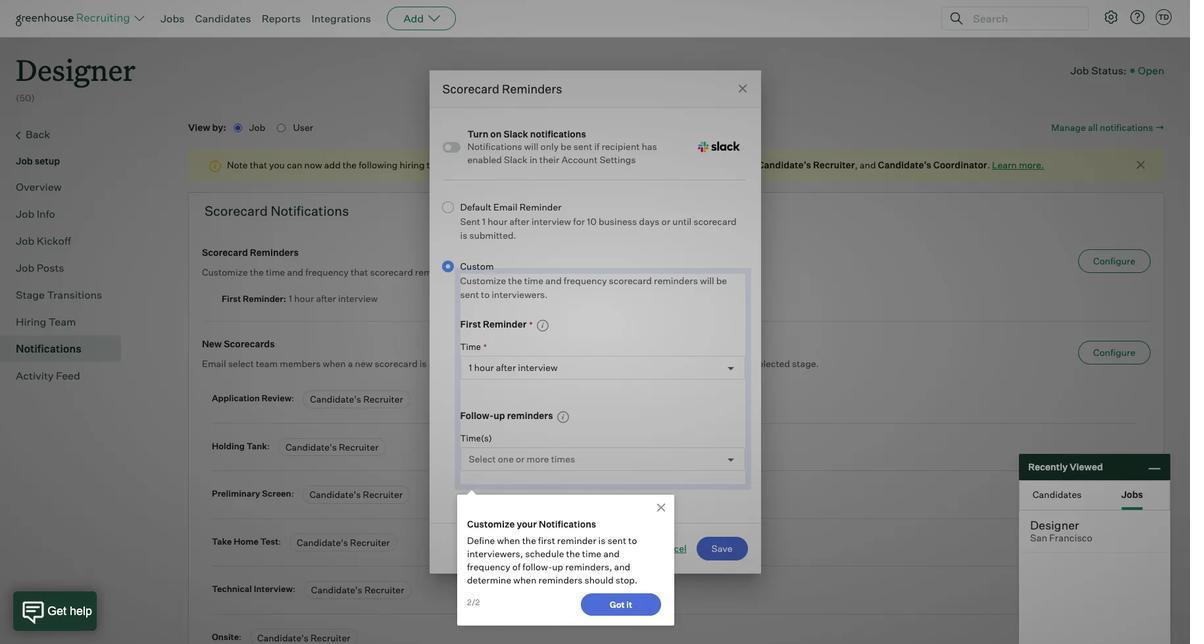 Task type: locate. For each thing, give the bounding box(es) containing it.
to inside customize the time and frequency scorecard reminders will be sent to interviewers.
[[481, 289, 490, 300]]

designer inside 'designer san francisco'
[[1030, 518, 1079, 532]]

2 , from the left
[[855, 159, 858, 171]]

of inside "customize your notifications define when the first reminder is sent to interviewers, schedule the time and frequency of follow-up reminders, and determine when reminders should stop."
[[512, 561, 521, 572]]

0 horizontal spatial email
[[202, 358, 226, 369]]

recruiter for application review :
[[363, 394, 403, 405]]

reminder up scorecards
[[243, 294, 283, 304]]

job posts
[[16, 261, 64, 274]]

now
[[304, 159, 322, 171]]

job inside "link"
[[16, 207, 34, 220]]

time for customize the time and frequency scorecard reminders will be sent to interviewers.
[[524, 275, 543, 286]]

0 horizontal spatial for
[[573, 216, 585, 227]]

time up "first reminder : 1 hour after interview"
[[266, 267, 285, 278]]

designer down greenhouse recruiting image
[[16, 50, 136, 89]]

notification sent on the same day of the interview image
[[536, 319, 549, 332]]

scorecard reminders
[[442, 81, 562, 96], [202, 247, 299, 258]]

roles
[[451, 159, 472, 171]]

1 vertical spatial hour
[[294, 293, 314, 304]]

first
[[222, 294, 241, 304], [460, 319, 481, 330]]

up inside customization option group
[[494, 410, 505, 421]]

1 vertical spatial scorecard reminders
[[202, 247, 299, 258]]

1 , from the left
[[753, 159, 756, 171]]

notifications inside turn on slack notifications notifications will only be sent if recipient has enabled slack in their account settings
[[530, 128, 586, 139]]

0 horizontal spatial be
[[561, 141, 572, 152]]

to for customize your notifications define when the first reminder is sent to interviewers, schedule the time and frequency of follow-up reminders, and determine when reminders should stop.
[[628, 535, 637, 546]]

1 horizontal spatial ,
[[855, 159, 858, 171]]

subsequent notification(s) sent in the business days following the interview. element
[[553, 409, 570, 424]]

should
[[585, 574, 614, 585]]

reminders inside dialog
[[502, 81, 562, 96]]

Search text field
[[970, 9, 1076, 28]]

2 vertical spatial is
[[598, 535, 606, 546]]

0 horizontal spatial designer
[[16, 50, 136, 89]]

first inside "first reminder : 1 hour after interview"
[[222, 294, 241, 304]]

feed
[[56, 369, 80, 382]]

first
[[538, 535, 555, 546]]

after down default email reminder
[[509, 216, 530, 227]]

posts
[[37, 261, 64, 274]]

activity feed
[[16, 369, 80, 382]]

is right reminder
[[598, 535, 606, 546]]

job left setup
[[16, 155, 33, 166]]

reminders
[[415, 267, 459, 278], [654, 275, 698, 286], [507, 410, 553, 421], [539, 574, 583, 585]]

team
[[49, 315, 76, 328]]

hiring
[[670, 159, 698, 171], [16, 315, 46, 328]]

scorecard notifications
[[205, 203, 349, 219]]

2 candidate's from the left
[[878, 159, 932, 171]]

reminder left notification sent on the same day of the interview element
[[483, 319, 527, 330]]

sent down the are
[[460, 289, 479, 300]]

scorecard inside scorecard reminders dialog
[[442, 81, 499, 96]]

0 horizontal spatial hour
[[294, 293, 314, 304]]

candidate's right interview
[[311, 584, 362, 596]]

0 horizontal spatial notifications
[[530, 128, 586, 139]]

1 horizontal spatial hour
[[488, 216, 508, 227]]

frequency up "first reminder : 1 hour after interview"
[[305, 267, 349, 278]]

candidate's for technical interview :
[[311, 584, 362, 596]]

or
[[662, 216, 670, 227]]

candidate's down interview
[[257, 632, 309, 643]]

candidate's recruiter for application review :
[[310, 394, 403, 405]]

0 vertical spatial slack
[[504, 128, 528, 139]]

job left status:
[[1071, 64, 1089, 77]]

is down sent
[[460, 230, 467, 241]]

2
[[467, 597, 472, 607], [475, 597, 480, 607]]

1 vertical spatial interviewers.
[[492, 289, 548, 300]]

submitted down time
[[429, 358, 473, 369]]

time inside customize the time and frequency scorecard reminders will be sent to interviewers.
[[524, 275, 543, 286]]

business
[[599, 216, 637, 227]]

email right default
[[493, 201, 518, 212]]

notifications up only
[[530, 128, 586, 139]]

hiring down stage
[[16, 315, 46, 328]]

/
[[472, 597, 475, 607]]

when up interviewers,
[[497, 535, 520, 546]]

: for preliminary screen :
[[291, 488, 294, 499]]

sent inside turn on slack notifications notifications will only be sent if recipient has enabled slack in their account settings
[[574, 141, 592, 152]]

candidate's left coordinator
[[878, 159, 932, 171]]

info
[[37, 207, 55, 220]]

0 vertical spatial configure button
[[1078, 249, 1151, 273]]

0 vertical spatial email
[[493, 201, 518, 212]]

2 horizontal spatial is
[[598, 535, 606, 546]]

team left roles
[[427, 159, 449, 171]]

default email reminder
[[460, 201, 562, 212]]

recipient
[[602, 141, 640, 152]]

frequency inside customize the time and frequency scorecard reminders will be sent to interviewers.
[[564, 275, 607, 286]]

manage all notifications →
[[1051, 122, 1165, 133]]

notification sent on the same day of the interview element
[[533, 318, 549, 332]]

frequency up determine
[[467, 561, 510, 572]]

1 2 from the left
[[467, 597, 472, 607]]

scorecards
[[224, 338, 275, 349]]

1 horizontal spatial reminders
[[502, 81, 562, 96]]

candidate's down new at the left bottom of the page
[[310, 394, 361, 405]]

job left posts
[[16, 261, 34, 274]]

1 horizontal spatial designer
[[1030, 518, 1079, 532]]

1 vertical spatial reminder
[[243, 294, 283, 304]]

job right job radio
[[249, 122, 267, 133]]

job for job setup
[[16, 155, 33, 166]]

1 submitted from the left
[[429, 358, 473, 369]]

slack
[[504, 128, 528, 139], [504, 154, 528, 165]]

1 vertical spatial configure
[[1093, 347, 1136, 358]]

1 vertical spatial reminders
[[250, 247, 299, 258]]

holding tank :
[[212, 441, 272, 451]]

jobs link
[[161, 12, 185, 25]]

after inside sent 1 hour after interview for 10 business days or until scorecard is submitted.
[[509, 216, 530, 227]]

that
[[250, 159, 267, 171], [351, 267, 368, 278]]

1 horizontal spatial after
[[509, 216, 530, 227]]

time
[[266, 267, 285, 278], [524, 275, 543, 286], [582, 548, 601, 559]]

1 horizontal spatial time
[[524, 275, 543, 286]]

0 horizontal spatial time
[[266, 267, 285, 278]]

: inside "first reminder : 1 hour after interview"
[[283, 294, 286, 304]]

0 vertical spatial for
[[573, 216, 585, 227]]

after down customize the time and frequency that scorecard reminders are sent to interviewers. at the left top of the page
[[316, 293, 336, 304]]

0 horizontal spatial of
[[512, 561, 521, 572]]

of left follow-
[[512, 561, 521, 572]]

the down your
[[522, 535, 536, 546]]

job left info
[[16, 207, 34, 220]]

2 configure button from the top
[[1078, 341, 1151, 365]]

1 vertical spatial first
[[460, 319, 481, 330]]

0 horizontal spatial is
[[420, 358, 427, 369]]

recruiter for preliminary screen :
[[363, 489, 403, 500]]

reminders down follow-
[[539, 574, 583, 585]]

got it
[[610, 599, 632, 610]]

1 horizontal spatial for
[[724, 358, 736, 369]]

email down new at the bottom left of the page
[[202, 358, 226, 369]]

tank
[[247, 441, 267, 451]]

and inside customize the time and frequency scorecard reminders will be sent to interviewers.
[[545, 275, 562, 286]]

for right scorecards
[[724, 358, 736, 369]]

0 vertical spatial jobs
[[161, 12, 185, 25]]

sent inside "customize your notifications define when the first reminder is sent to interviewers, schedule the time and frequency of follow-up reminders, and determine when reminders should stop."
[[608, 535, 626, 546]]

interview inside sent 1 hour after interview for 10 business days or until scorecard is submitted.
[[532, 216, 571, 227]]

reports link
[[262, 12, 301, 25]]

0 vertical spatial scorecard reminders
[[442, 81, 562, 96]]

2 slack from the top
[[504, 154, 528, 165]]

to right custom
[[498, 267, 506, 278]]

after
[[509, 216, 530, 227], [316, 293, 336, 304]]

default
[[460, 201, 491, 212]]

1 horizontal spatial candidate's
[[878, 159, 932, 171]]

will inside turn on slack notifications notifications will only be sent if recipient has enabled slack in their account settings
[[524, 141, 539, 152]]

up down "email select team members when a new scorecard is submitted with a summary of submitted and outstanding scorecards for the selected stage." in the bottom of the page
[[494, 410, 505, 421]]

reminders left subsequent notification(s) sent in the business days following the interview. icon
[[507, 410, 553, 421]]

reminder inside "first reminder : 1 hour after interview"
[[243, 294, 283, 304]]

to down custom
[[481, 289, 490, 300]]

is right new at the left bottom of the page
[[420, 358, 427, 369]]

1 horizontal spatial hiring
[[670, 159, 698, 171]]

notifications down the now
[[271, 203, 349, 219]]

1 horizontal spatial email
[[493, 201, 518, 212]]

1 vertical spatial slack
[[504, 154, 528, 165]]

notifications up reminder
[[539, 518, 596, 530]]

application review :
[[212, 393, 296, 403]]

when down follow-
[[513, 574, 537, 585]]

frequency inside "customize your notifications define when the first reminder is sent to interviewers, schedule the time and frequency of follow-up reminders, and determine when reminders should stop."
[[467, 561, 510, 572]]

1 horizontal spatial 2
[[475, 597, 480, 607]]

1 horizontal spatial first
[[460, 319, 481, 330]]

candidate's right tank
[[285, 441, 337, 452]]

scorecard reminders inside dialog
[[442, 81, 562, 96]]

interview down customize the time and frequency that scorecard reminders are sent to interviewers. at the left top of the page
[[338, 293, 378, 304]]

sent up reminders,
[[608, 535, 626, 546]]

0 horizontal spatial ,
[[753, 159, 756, 171]]

is inside "customize your notifications define when the first reminder is sent to interviewers, schedule the time and frequency of follow-up reminders, and determine when reminders should stop."
[[598, 535, 606, 546]]

candidate's
[[310, 394, 361, 405], [285, 441, 337, 452], [310, 489, 361, 500], [297, 537, 348, 548], [311, 584, 362, 596], [257, 632, 309, 643]]

a right with
[[495, 358, 500, 369]]

view
[[188, 122, 210, 133]]

reminders up only
[[502, 81, 562, 96]]

0 horizontal spatial will
[[524, 141, 539, 152]]

0 vertical spatial 1
[[482, 216, 486, 227]]

customization option group
[[435, 200, 745, 501]]

first for first reminder : 1 hour after interview
[[222, 294, 241, 304]]

for inside sent 1 hour after interview for 10 business days or until scorecard is submitted.
[[573, 216, 585, 227]]

frequency down sent 1 hour after interview for 10 business days or until scorecard is submitted.
[[564, 275, 607, 286]]

hour up submitted. at the top
[[488, 216, 508, 227]]

user
[[293, 122, 313, 133]]

scorecard reminders down scorecard notifications at top left
[[202, 247, 299, 258]]

kickoff
[[37, 234, 71, 247]]

2 configure from the top
[[1093, 347, 1136, 358]]

reminder down additional on the top of the page
[[520, 201, 562, 212]]

td button
[[1156, 9, 1172, 25]]

time up reminders,
[[582, 548, 601, 559]]

10
[[587, 216, 597, 227]]

configure image
[[1103, 9, 1119, 25]]

1 horizontal spatial 1
[[482, 216, 486, 227]]

0 vertical spatial scorecard
[[442, 81, 499, 96]]

1 vertical spatial hiring
[[16, 315, 46, 328]]

0 vertical spatial after
[[509, 216, 530, 227]]

sent inside customize the time and frequency scorecard reminders will be sent to interviewers.
[[460, 289, 479, 300]]

candidate's right test
[[297, 537, 348, 548]]

1 horizontal spatial will
[[700, 275, 714, 286]]

designer for designer (50)
[[16, 50, 136, 89]]

time up notification sent on the same day of the interview element
[[524, 275, 543, 286]]

cancel link
[[657, 542, 687, 555]]

candidate's right screen
[[310, 489, 361, 500]]

interviewers. inside customize the time and frequency scorecard reminders will be sent to interviewers.
[[492, 289, 548, 300]]

1 vertical spatial will
[[700, 275, 714, 286]]

2 2 from the left
[[475, 597, 480, 607]]

reminders
[[502, 81, 562, 96], [250, 247, 299, 258]]

the inside customize the time and frequency scorecard reminders will be sent to interviewers.
[[508, 275, 522, 286]]

reminders inside customize the time and frequency scorecard reminders will be sent to interviewers.
[[654, 275, 698, 286]]

1 vertical spatial team
[[256, 358, 278, 369]]

2 horizontal spatial notifications
[[1100, 122, 1153, 133]]

that left you
[[250, 159, 267, 171]]

first inside customization option group
[[460, 319, 481, 330]]

0 horizontal spatial 1
[[289, 293, 292, 304]]

1 inside sent 1 hour after interview for 10 business days or until scorecard is submitted.
[[482, 216, 486, 227]]

0 vertical spatial is
[[460, 230, 467, 241]]

0 horizontal spatial jobs
[[161, 12, 185, 25]]

overview link
[[16, 179, 116, 195]]

2 horizontal spatial frequency
[[564, 275, 607, 286]]

team right select
[[256, 358, 278, 369]]

1 horizontal spatial submitted
[[555, 358, 600, 369]]

time for customize the time and frequency that scorecard reminders are sent to interviewers.
[[266, 267, 285, 278]]

interviewers. for customize the time and frequency scorecard reminders will be sent to interviewers.
[[492, 289, 548, 300]]

team
[[427, 159, 449, 171], [256, 358, 278, 369]]

view by:
[[188, 122, 228, 133]]

the right add
[[343, 159, 357, 171]]

add
[[403, 12, 424, 25]]

to up stop.
[[628, 535, 637, 546]]

0 horizontal spatial after
[[316, 293, 336, 304]]

0 horizontal spatial first
[[222, 294, 241, 304]]

1 horizontal spatial be
[[716, 275, 727, 286]]

customize your notifications define when the first reminder is sent to interviewers, schedule the time and frequency of follow-up reminders, and determine when reminders should stop.
[[467, 518, 638, 585]]

customize inside customize the time and frequency scorecard reminders will be sent to interviewers.
[[460, 275, 506, 286]]

0 vertical spatial interview
[[532, 216, 571, 227]]

0 horizontal spatial reminders
[[250, 247, 299, 258]]

submitted.
[[469, 230, 516, 241]]

a left new at the left bottom of the page
[[348, 358, 353, 369]]

sent
[[574, 141, 592, 152], [477, 267, 496, 278], [460, 289, 479, 300], [608, 535, 626, 546]]

notifications down the 'recipient' on the right of page
[[586, 159, 640, 171]]

time inside "customize your notifications define when the first reminder is sent to interviewers, schedule the time and frequency of follow-up reminders, and determine when reminders should stop."
[[582, 548, 601, 559]]

1 vertical spatial of
[[512, 561, 521, 572]]

0 vertical spatial hour
[[488, 216, 508, 227]]

(50)
[[16, 92, 35, 103]]

0 vertical spatial designer
[[16, 50, 136, 89]]

1 horizontal spatial up
[[552, 561, 563, 572]]

recruiter
[[813, 159, 855, 171], [363, 394, 403, 405], [339, 441, 379, 452], [363, 489, 403, 500], [350, 537, 390, 548], [364, 584, 404, 596], [311, 632, 350, 643]]

the right the are
[[508, 275, 522, 286]]

the
[[343, 159, 357, 171], [250, 267, 264, 278], [508, 275, 522, 286], [738, 358, 752, 369], [522, 535, 536, 546], [566, 548, 580, 559]]

reminders down scorecard notifications at top left
[[250, 247, 299, 258]]

sent right the are
[[477, 267, 496, 278]]

1 vertical spatial for
[[724, 358, 736, 369]]

hiring team link
[[16, 314, 116, 329]]

1 slack from the top
[[504, 128, 528, 139]]

settings
[[600, 154, 636, 165]]

slack left in
[[504, 154, 528, 165]]

configure for customize the time and frequency that scorecard reminders are sent to interviewers.
[[1093, 255, 1136, 267]]

0 vertical spatial configure
[[1093, 255, 1136, 267]]

candidate's recruiter for technical interview :
[[311, 584, 404, 596]]

1 horizontal spatial scorecard reminders
[[442, 81, 562, 96]]

candidate's for holding tank :
[[285, 441, 337, 452]]

reminder for first reminder : 1 hour after interview
[[243, 294, 283, 304]]

1 vertical spatial designer
[[1030, 518, 1079, 532]]

candidate's recruiter
[[310, 394, 403, 405], [285, 441, 379, 452], [310, 489, 403, 500], [297, 537, 390, 548], [311, 584, 404, 596], [257, 632, 350, 643]]

1 vertical spatial scorecard
[[205, 203, 268, 219]]

0 vertical spatial reminders
[[502, 81, 562, 96]]

screen
[[262, 488, 291, 499]]

1 horizontal spatial team
[[427, 159, 449, 171]]

0 horizontal spatial 2
[[467, 597, 472, 607]]

0 horizontal spatial submitted
[[429, 358, 473, 369]]

customize inside "customize your notifications define when the first reminder is sent to interviewers, schedule the time and frequency of follow-up reminders, and determine when reminders should stop."
[[467, 518, 515, 530]]

0 vertical spatial be
[[561, 141, 572, 152]]

recruiter for technical interview :
[[364, 584, 404, 596]]

job left kickoff
[[16, 234, 34, 247]]

.
[[987, 159, 990, 171]]

when left new at the left bottom of the page
[[323, 358, 346, 369]]

: for holding tank :
[[267, 441, 270, 451]]

following
[[359, 159, 398, 171]]

interviewers.
[[508, 267, 564, 278], [492, 289, 548, 300]]

candidate's recruiter for take home test :
[[297, 537, 390, 548]]

job for job info
[[16, 207, 34, 220]]

take home test :
[[212, 536, 283, 547]]

that up "first reminder : 1 hour after interview"
[[351, 267, 368, 278]]

candidate's right the manager(s)
[[758, 159, 811, 171]]

1 horizontal spatial of
[[545, 358, 553, 369]]

scorecard reminders up on
[[442, 81, 562, 96]]

determine
[[467, 574, 511, 585]]

notifications left → on the right top
[[1100, 122, 1153, 133]]

first up time
[[460, 319, 481, 330]]

1 configure from the top
[[1093, 255, 1136, 267]]

,
[[753, 159, 756, 171], [855, 159, 858, 171]]

hour up members
[[294, 293, 314, 304]]

1 horizontal spatial frequency
[[467, 561, 510, 572]]

1 a from the left
[[348, 358, 353, 369]]

for
[[573, 216, 585, 227], [724, 358, 736, 369]]

0 horizontal spatial candidate's
[[758, 159, 811, 171]]

0 horizontal spatial frequency
[[305, 267, 349, 278]]

sent for customize the time and frequency scorecard reminders will be sent to interviewers.
[[460, 289, 479, 300]]

1 horizontal spatial a
[[495, 358, 500, 369]]

submitted right summary
[[555, 358, 600, 369]]

hiring right types:
[[670, 159, 698, 171]]

candidates
[[195, 12, 251, 25]]

all
[[1088, 122, 1098, 133]]

1 vertical spatial when
[[497, 535, 520, 546]]

: for technical interview :
[[293, 584, 295, 594]]

reminders down "until" at the right of the page
[[654, 275, 698, 286]]

1 vertical spatial is
[[420, 358, 427, 369]]

first up "new scorecards"
[[222, 294, 241, 304]]

0 horizontal spatial that
[[250, 159, 267, 171]]

francisco
[[1049, 532, 1093, 544]]

to
[[531, 159, 539, 171], [498, 267, 506, 278], [481, 289, 490, 300], [628, 535, 637, 546]]

scorecard
[[442, 81, 499, 96], [205, 203, 268, 219], [202, 247, 248, 258]]

interview left 10
[[532, 216, 571, 227]]

1 vertical spatial be
[[716, 275, 727, 286]]

1 vertical spatial 1
[[289, 293, 292, 304]]

to inside "customize your notifications define when the first reminder is sent to interviewers, schedule the time and frequency of follow-up reminders, and determine when reminders should stop."
[[628, 535, 637, 546]]

0 horizontal spatial up
[[494, 410, 505, 421]]

1 candidate's from the left
[[758, 159, 811, 171]]

job for job kickoff
[[16, 234, 34, 247]]

preliminary screen :
[[212, 488, 296, 499]]

notifications down on
[[467, 141, 522, 152]]

configure button
[[1078, 249, 1151, 273], [1078, 341, 1151, 365]]

cancel
[[657, 543, 687, 554]]

configure button for customize the time and frequency that scorecard reminders are sent to interviewers.
[[1078, 249, 1151, 273]]

sent up account
[[574, 141, 592, 152]]

1 horizontal spatial is
[[460, 230, 467, 241]]

for left 10
[[573, 216, 585, 227]]

job for job
[[249, 122, 267, 133]]

to left the their
[[531, 159, 539, 171]]

1 vertical spatial that
[[351, 267, 368, 278]]

job for job status:
[[1071, 64, 1089, 77]]

holding
[[212, 441, 245, 451]]

if
[[594, 141, 600, 152]]

1 configure button from the top
[[1078, 249, 1151, 273]]

configure button for email select team members when a new scorecard is submitted with a summary of submitted and outstanding scorecards for the selected stage.
[[1078, 341, 1151, 365]]

1 horizontal spatial jobs
[[1121, 488, 1143, 500]]

slack right on
[[504, 128, 528, 139]]

of right summary
[[545, 358, 553, 369]]

0 vertical spatial when
[[323, 358, 346, 369]]

designer down recently
[[1030, 518, 1079, 532]]

1 horizontal spatial notifications
[[586, 159, 640, 171]]

recently
[[1028, 461, 1068, 473]]

notifications inside "customize your notifications define when the first reminder is sent to interviewers, schedule the time and frequency of follow-up reminders, and determine when reminders should stop."
[[539, 518, 596, 530]]

the up "first reminder : 1 hour after interview"
[[250, 267, 264, 278]]

up down the schedule
[[552, 561, 563, 572]]

0 vertical spatial interviewers.
[[508, 267, 564, 278]]



Task type: describe. For each thing, give the bounding box(es) containing it.
job info
[[16, 207, 55, 220]]

: for first reminder : 1 hour after interview
[[283, 294, 286, 304]]

coordinator
[[933, 159, 987, 171]]

0 vertical spatial that
[[250, 159, 267, 171]]

back
[[26, 127, 50, 141]]

with
[[475, 358, 493, 369]]

status:
[[1091, 64, 1127, 77]]

sent
[[460, 216, 480, 227]]

be inside customize the time and frequency scorecard reminders will be sent to interviewers.
[[716, 275, 727, 286]]

notifications up activity feed
[[16, 342, 81, 355]]

1 vertical spatial email
[[202, 358, 226, 369]]

candidate's for application review :
[[310, 394, 361, 405]]

define
[[467, 535, 495, 546]]

is for a
[[420, 358, 427, 369]]

hour inside sent 1 hour after interview for 10 business days or until scorecard is submitted.
[[488, 216, 508, 227]]

application
[[212, 393, 260, 403]]

custom
[[460, 260, 494, 272]]

recruiter for take home test :
[[350, 537, 390, 548]]

hiring
[[400, 159, 425, 171]]

preliminary
[[212, 488, 260, 499]]

on
[[490, 128, 502, 139]]

1 vertical spatial after
[[316, 293, 336, 304]]

days
[[639, 216, 660, 227]]

2 submitted from the left
[[555, 358, 600, 369]]

reminder
[[557, 535, 596, 546]]

has
[[642, 141, 657, 152]]

1 horizontal spatial that
[[351, 267, 368, 278]]

can
[[287, 159, 302, 171]]

recently viewed
[[1028, 461, 1103, 473]]

1 vertical spatial jobs
[[1121, 488, 1143, 500]]

manager(s)
[[700, 159, 753, 171]]

reports
[[262, 12, 301, 25]]

: for application review :
[[292, 393, 294, 403]]

manage all notifications → link
[[1051, 121, 1165, 134]]

add button
[[387, 7, 456, 30]]

scorecards
[[674, 358, 722, 369]]

email inside customization option group
[[493, 201, 518, 212]]

td button
[[1153, 7, 1174, 28]]

customize for customize the time and frequency that scorecard reminders are sent to interviewers.
[[202, 267, 248, 278]]

transitions
[[47, 288, 102, 301]]

candidate's recruiter for holding tank :
[[285, 441, 379, 452]]

stage.
[[792, 358, 819, 369]]

sent for customize the time and frequency that scorecard reminders are sent to interviewers.
[[477, 267, 496, 278]]

save button
[[696, 537, 748, 561]]

scorecard reminders dialog
[[429, 70, 761, 574]]

job kickoff
[[16, 234, 71, 247]]

candidate's recruiter for preliminary screen :
[[310, 489, 403, 500]]

up inside "customize your notifications define when the first reminder is sent to interviewers, schedule the time and frequency of follow-up reminders, and determine when reminders should stop."
[[552, 561, 563, 572]]

recruiter for onsite :
[[311, 632, 350, 643]]

recruiter for holding tank :
[[339, 441, 379, 452]]

2 a from the left
[[495, 358, 500, 369]]

designer for designer san francisco
[[1030, 518, 1079, 532]]

overview
[[16, 180, 62, 193]]

first reminder : 1 hour after interview
[[222, 293, 378, 304]]

your
[[517, 518, 537, 530]]

viewed
[[1070, 461, 1103, 473]]

2 vertical spatial scorecard
[[202, 247, 248, 258]]

stage
[[16, 288, 45, 301]]

notifications link
[[16, 341, 116, 356]]

sent for customize your notifications define when the first reminder is sent to interviewers, schedule the time and frequency of follow-up reminders, and determine when reminders should stop.
[[608, 535, 626, 546]]

recipients
[[486, 159, 529, 171]]

job posts link
[[16, 260, 116, 275]]

their
[[539, 154, 559, 165]]

→
[[1155, 122, 1165, 133]]

new
[[202, 338, 222, 349]]

0 vertical spatial team
[[427, 159, 449, 171]]

test
[[260, 536, 278, 547]]

turn on slack notifications notifications will only be sent if recipient has enabled slack in their account settings
[[467, 128, 657, 165]]

is for interviewers,
[[598, 535, 606, 546]]

customize for customize the time and frequency scorecard reminders will be sent to interviewers.
[[460, 275, 506, 286]]

select
[[228, 358, 254, 369]]

hiring team
[[16, 315, 76, 328]]

scorecard for scorecards
[[205, 203, 268, 219]]

customize the time and frequency scorecard reminders will be sent to interviewers.
[[460, 275, 727, 300]]

first reminder
[[460, 319, 527, 330]]

scorecard inside customize the time and frequency scorecard reminders will be sent to interviewers.
[[609, 275, 652, 286]]

by:
[[212, 122, 226, 133]]

follow-up reminders
[[460, 410, 553, 421]]

first for first reminder
[[460, 319, 481, 330]]

designer (50)
[[16, 50, 136, 103]]

review
[[262, 393, 292, 403]]

the left selected
[[738, 358, 752, 369]]

designer san francisco
[[1030, 518, 1093, 544]]

job kickoff link
[[16, 233, 116, 248]]

candidate's for take home test :
[[297, 537, 348, 548]]

scorecard for 1
[[442, 81, 499, 96]]

User radio
[[277, 124, 286, 132]]

reminder for first reminder
[[483, 319, 527, 330]]

frequency for that
[[305, 267, 349, 278]]

new scorecards
[[202, 338, 275, 349]]

scorecard inside sent 1 hour after interview for 10 business days or until scorecard is submitted.
[[694, 216, 737, 227]]

2 vertical spatial when
[[513, 574, 537, 585]]

0 horizontal spatial scorecard reminders
[[202, 247, 299, 258]]

time
[[460, 341, 481, 352]]

reminders left the are
[[415, 267, 459, 278]]

technical
[[212, 584, 252, 594]]

0 vertical spatial reminder
[[520, 201, 562, 212]]

0 horizontal spatial interview
[[338, 293, 378, 304]]

0 vertical spatial hiring
[[670, 159, 698, 171]]

the down reminder
[[566, 548, 580, 559]]

candidate's for preliminary screen :
[[310, 489, 361, 500]]

2 / 2
[[467, 597, 480, 607]]

members
[[280, 358, 321, 369]]

candidate's recruiter for onsite :
[[257, 632, 350, 643]]

to for customize the time and frequency scorecard reminders will be sent to interviewers.
[[481, 289, 490, 300]]

sent 1 hour after interview for 10 business days or until scorecard is submitted.
[[460, 216, 737, 241]]

got it button
[[581, 593, 661, 615]]

job status:
[[1071, 64, 1127, 77]]

note that you can now add the following hiring team roles as recipients to additional notifications types: hiring manager(s) , candidate's recruiter , and candidate's coordinator . learn more.
[[227, 159, 1044, 171]]

when for a
[[323, 358, 346, 369]]

Job radio
[[233, 124, 242, 132]]

is inside sent 1 hour after interview for 10 business days or until scorecard is submitted.
[[460, 230, 467, 241]]

new
[[355, 358, 373, 369]]

subsequent notification(s) sent in the business days following the interview. image
[[556, 410, 570, 424]]

when for the
[[497, 535, 520, 546]]

interview
[[254, 584, 293, 594]]

reminders inside "customize your notifications define when the first reminder is sent to interviewers, schedule the time and frequency of follow-up reminders, and determine when reminders should stop."
[[539, 574, 583, 585]]

enabled
[[467, 154, 502, 165]]

learn more. link
[[992, 159, 1044, 171]]

additional
[[541, 159, 584, 171]]

will inside customize the time and frequency scorecard reminders will be sent to interviewers.
[[700, 275, 714, 286]]

notifications inside turn on slack notifications notifications will only be sent if recipient has enabled slack in their account settings
[[467, 141, 522, 152]]

more.
[[1019, 159, 1044, 171]]

until
[[672, 216, 692, 227]]

turn
[[467, 128, 488, 139]]

in
[[530, 154, 537, 165]]

add
[[324, 159, 341, 171]]

save
[[712, 543, 733, 554]]

frequency for scorecard
[[564, 275, 607, 286]]

follow-
[[523, 561, 552, 572]]

open
[[1138, 64, 1165, 77]]

are
[[461, 267, 475, 278]]

customize the time and frequency that scorecard reminders are sent to interviewers.
[[202, 267, 564, 278]]

td
[[1158, 13, 1169, 22]]

to for customize the time and frequency that scorecard reminders are sent to interviewers.
[[498, 267, 506, 278]]

configure for email select team members when a new scorecard is submitted with a summary of submitted and outstanding scorecards for the selected stage.
[[1093, 347, 1136, 358]]

greenhouse recruiting image
[[16, 11, 134, 26]]

manage
[[1051, 122, 1086, 133]]

job for job posts
[[16, 261, 34, 274]]

interviewers. for customize the time and frequency that scorecard reminders are sent to interviewers.
[[508, 267, 564, 278]]

setup
[[35, 155, 60, 166]]

onsite
[[212, 631, 239, 642]]

be inside turn on slack notifications notifications will only be sent if recipient has enabled slack in their account settings
[[561, 141, 572, 152]]

candidate's for onsite :
[[257, 632, 309, 643]]



Task type: vqa. For each thing, say whether or not it's contained in the screenshot.
INTEGRATIONS
yes



